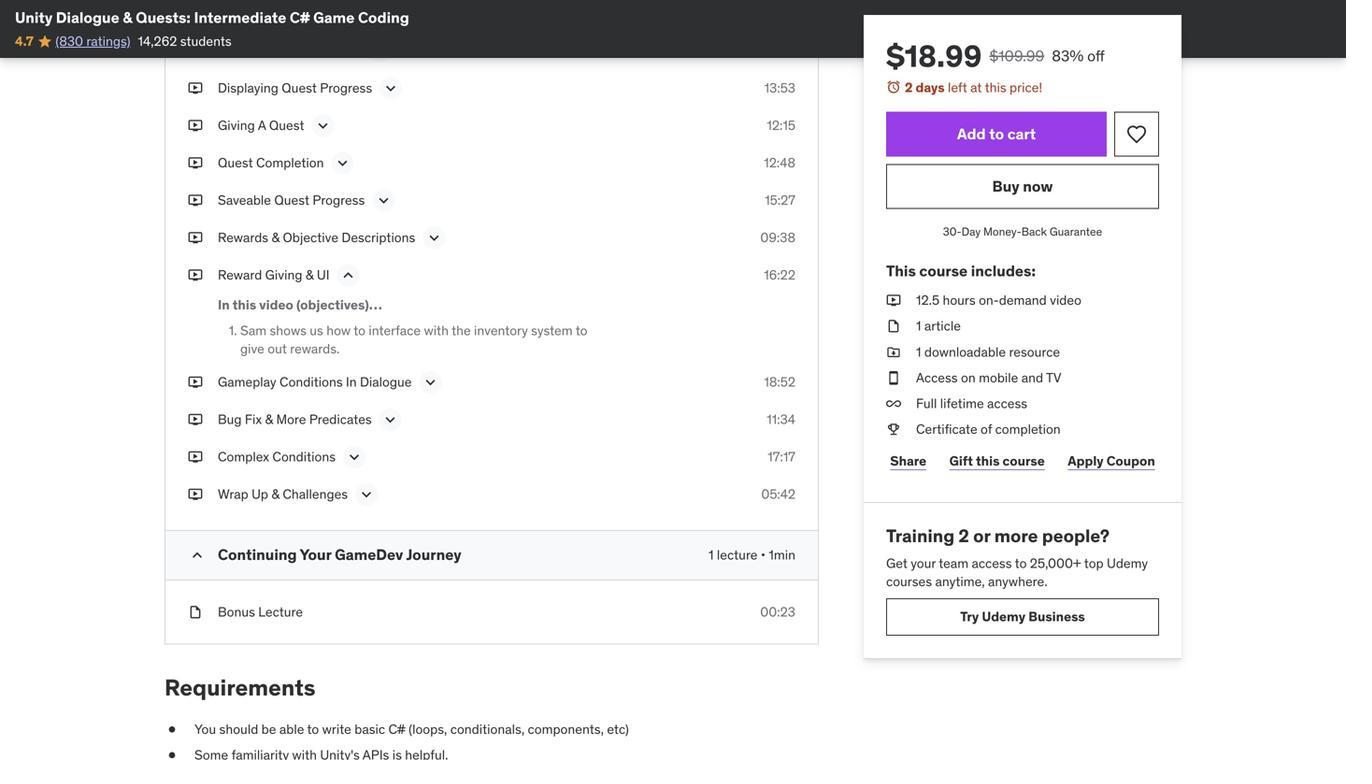 Task type: describe. For each thing, give the bounding box(es) containing it.
buy now button
[[887, 164, 1160, 209]]

apply coupon
[[1068, 452, 1156, 469]]

tooltip quest objectives
[[218, 42, 361, 59]]

certificate of completion
[[917, 421, 1061, 438]]

continuing
[[218, 545, 297, 564]]

13:53
[[765, 79, 796, 96]]

wrap
[[218, 486, 249, 503]]

giving a quest
[[218, 117, 304, 134]]

lecture
[[258, 604, 303, 621]]

price!
[[1010, 79, 1043, 96]]

completion
[[996, 421, 1061, 438]]

rewards
[[218, 229, 269, 246]]

16:22
[[764, 266, 796, 283]]

rewards.
[[290, 340, 340, 357]]

lecture
[[717, 547, 758, 564]]

this for in this video (objectives)… sam shows us how to interface with the inventory system to give out rewards.
[[233, 296, 256, 313]]

xsmall image up share
[[887, 420, 902, 439]]

video inside in this video (objectives)… sam shows us how to interface with the inventory system to give out rewards.
[[259, 296, 294, 313]]

quest down scriptable
[[260, 42, 296, 59]]

14,262
[[138, 33, 177, 49]]

should
[[219, 721, 258, 738]]

predicates
[[309, 411, 372, 428]]

(830
[[56, 33, 83, 49]]

25,000+
[[1030, 555, 1082, 572]]

1 lecture • 1min
[[709, 547, 796, 564]]

0 vertical spatial dialogue
[[56, 8, 119, 27]]

unity
[[15, 8, 53, 27]]

gameplay conditions in dialogue
[[218, 374, 412, 391]]

17:17
[[768, 448, 796, 465]]

xsmall image left access
[[887, 369, 902, 387]]

0 vertical spatial course
[[920, 261, 968, 280]]

bonus
[[218, 604, 255, 621]]

1 vertical spatial udemy
[[982, 609, 1026, 625]]

quest up tooltip
[[218, 4, 253, 21]]

us
[[310, 322, 323, 339]]

lifetime
[[941, 395, 984, 412]]

quest completion
[[218, 154, 324, 171]]

anywhere.
[[989, 573, 1048, 590]]

1min
[[769, 547, 796, 564]]

0 horizontal spatial giving
[[218, 117, 255, 134]]

83%
[[1052, 46, 1084, 65]]

on
[[961, 369, 976, 386]]

& for challenges
[[272, 486, 280, 503]]

to right how
[[354, 322, 366, 339]]

alarm image
[[887, 79, 902, 94]]

descriptions
[[342, 229, 416, 246]]

xsmall image left 'you'
[[165, 721, 180, 739]]

interface
[[369, 322, 421, 339]]

write
[[322, 721, 352, 738]]

complex
[[218, 448, 269, 465]]

business
[[1029, 609, 1086, 625]]

day
[[962, 225, 981, 239]]

rewards & objective descriptions
[[218, 229, 416, 246]]

bug
[[218, 411, 242, 428]]

show lecture description image for complex conditions
[[345, 448, 364, 467]]

training 2 or more people? get your team access to 25,000+ top udemy courses anytime, anywhere.
[[887, 525, 1149, 590]]

up
[[252, 486, 268, 503]]

quest down completion
[[274, 191, 310, 208]]

journey
[[406, 545, 462, 564]]

saveable quest progress
[[218, 191, 365, 208]]

article
[[925, 318, 961, 335]]

14,262 students
[[138, 33, 232, 49]]

tv
[[1047, 369, 1062, 386]]

left
[[948, 79, 968, 96]]

conditionals,
[[451, 721, 525, 738]]

1 horizontal spatial in
[[346, 374, 357, 391]]

you should be able to write basic c# (loops, conditionals, components, etc)
[[195, 721, 629, 738]]

show lecture description image for bug fix & more predicates
[[381, 411, 400, 429]]

students
[[180, 33, 232, 49]]

demand
[[1000, 292, 1047, 309]]

out
[[268, 340, 287, 357]]

displaying quest progress
[[218, 79, 372, 96]]

try udemy business link
[[887, 599, 1160, 636]]

show lecture description image for saveable quest progress
[[374, 191, 393, 210]]

courses
[[887, 573, 933, 590]]

shows
[[270, 322, 307, 339]]

small image
[[188, 546, 207, 565]]

you
[[195, 721, 216, 738]]

1 for 1 article
[[917, 318, 922, 335]]

quest scriptable object
[[218, 4, 358, 21]]

0 vertical spatial access
[[988, 395, 1028, 412]]

xsmall image left complex
[[188, 448, 203, 466]]

system
[[531, 322, 573, 339]]

show lecture description image for tooltip quest objectives
[[370, 41, 389, 60]]

more
[[995, 525, 1039, 547]]

show lecture description image for gameplay conditions in dialogue
[[421, 373, 440, 392]]

full
[[917, 395, 937, 412]]

access
[[917, 369, 958, 386]]

the
[[452, 322, 471, 339]]

conditions for complex
[[273, 448, 336, 465]]

quest right a
[[269, 117, 304, 134]]

1 horizontal spatial dialogue
[[360, 374, 412, 391]]

try
[[961, 609, 979, 625]]

scriptable
[[256, 4, 316, 21]]

0 vertical spatial this
[[985, 79, 1007, 96]]

includes:
[[971, 261, 1036, 280]]

certificate
[[917, 421, 978, 438]]

12.5 hours on-demand video
[[917, 292, 1082, 309]]

$18.99 $109.99 83% off
[[887, 37, 1105, 75]]

people?
[[1043, 525, 1110, 547]]

progress for saveable quest progress
[[313, 191, 365, 208]]

days
[[916, 79, 945, 96]]



Task type: locate. For each thing, give the bounding box(es) containing it.
gamedev
[[335, 545, 403, 564]]

0 vertical spatial udemy
[[1107, 555, 1149, 572]]

buy
[[993, 177, 1020, 196]]

0 vertical spatial conditions
[[280, 374, 343, 391]]

able
[[279, 721, 304, 738]]

& for quests:
[[123, 8, 132, 27]]

intermediate
[[194, 8, 287, 27]]

09:51
[[764, 42, 796, 59]]

show lecture description image for wrap up & challenges
[[357, 485, 376, 504]]

1 article
[[917, 318, 961, 335]]

0 vertical spatial show lecture description image
[[333, 154, 352, 172]]

&
[[123, 8, 132, 27], [272, 229, 280, 246], [306, 266, 314, 283], [265, 411, 273, 428], [272, 486, 280, 503]]

2 left the or at the bottom
[[959, 525, 970, 547]]

1 vertical spatial in
[[346, 374, 357, 391]]

quest up saveable at the left
[[218, 154, 253, 171]]

xsmall image left the quest completion
[[188, 154, 203, 172]]

1 vertical spatial conditions
[[273, 448, 336, 465]]

0 horizontal spatial video
[[259, 296, 294, 313]]

requirements
[[165, 674, 316, 702]]

reward
[[218, 266, 262, 283]]

complex conditions
[[218, 448, 336, 465]]

1 vertical spatial giving
[[265, 266, 303, 283]]

1 up access
[[917, 343, 922, 360]]

gift this course
[[950, 452, 1045, 469]]

unity dialogue & quests: intermediate c# game coding
[[15, 8, 409, 27]]

this up sam
[[233, 296, 256, 313]]

xsmall image left 'gameplay'
[[188, 373, 203, 392]]

quest down the tooltip quest objectives
[[282, 79, 317, 96]]

off
[[1088, 46, 1105, 65]]

quest
[[218, 4, 253, 21], [260, 42, 296, 59], [282, 79, 317, 96], [269, 117, 304, 134], [218, 154, 253, 171], [274, 191, 310, 208]]

to inside training 2 or more people? get your team access to 25,000+ top udemy courses anytime, anywhere.
[[1015, 555, 1027, 572]]

1 vertical spatial 2
[[959, 525, 970, 547]]

in inside in this video (objectives)… sam shows us how to interface with the inventory system to give out rewards.
[[218, 296, 230, 313]]

udemy right try
[[982, 609, 1026, 625]]

this right gift
[[976, 452, 1000, 469]]

back
[[1022, 225, 1047, 239]]

1 horizontal spatial course
[[1003, 452, 1045, 469]]

giving left ui
[[265, 266, 303, 283]]

access down the or at the bottom
[[972, 555, 1012, 572]]

gift this course link
[[946, 443, 1049, 480]]

1 left article
[[917, 318, 922, 335]]

this inside in this video (objectives)… sam shows us how to interface with the inventory system to give out rewards.
[[233, 296, 256, 313]]

show lecture description image for rewards & objective descriptions
[[425, 228, 444, 247]]

1 vertical spatial 1
[[917, 343, 922, 360]]

bonus lecture
[[218, 604, 303, 621]]

& for ui
[[306, 266, 314, 283]]

0 horizontal spatial dialogue
[[56, 8, 119, 27]]

•
[[761, 547, 766, 564]]

this right at
[[985, 79, 1007, 96]]

0 horizontal spatial udemy
[[982, 609, 1026, 625]]

& for more
[[265, 411, 273, 428]]

dialogue down 'interface'
[[360, 374, 412, 391]]

coupon
[[1107, 452, 1156, 469]]

completion
[[256, 154, 324, 171]]

in down "reward"
[[218, 296, 230, 313]]

mobile
[[979, 369, 1019, 386]]

progress for displaying quest progress
[[320, 79, 372, 96]]

video up shows
[[259, 296, 294, 313]]

give
[[240, 340, 265, 357]]

your
[[300, 545, 332, 564]]

& up the ratings)
[[123, 8, 132, 27]]

apply coupon button
[[1064, 443, 1160, 480]]

access inside training 2 or more people? get your team access to 25,000+ top udemy courses anytime, anywhere.
[[972, 555, 1012, 572]]

resource
[[1010, 343, 1061, 360]]

1 vertical spatial access
[[972, 555, 1012, 572]]

1 left lecture
[[709, 547, 714, 564]]

access down mobile
[[988, 395, 1028, 412]]

18:52
[[764, 374, 796, 391]]

progress down objectives at the left of page
[[320, 79, 372, 96]]

show lecture description image down the predicates
[[345, 448, 364, 467]]

add to cart button
[[887, 112, 1107, 157]]

to up anywhere.
[[1015, 555, 1027, 572]]

(objectives)…
[[296, 296, 382, 313]]

1 horizontal spatial c#
[[389, 721, 406, 738]]

xsmall image left saveable at the left
[[188, 191, 203, 209]]

in
[[218, 296, 230, 313], [346, 374, 357, 391]]

1 vertical spatial c#
[[389, 721, 406, 738]]

1 horizontal spatial video
[[1050, 292, 1082, 309]]

now
[[1023, 177, 1054, 196]]

continuing your gamedev journey
[[218, 545, 462, 564]]

30-
[[943, 225, 962, 239]]

basic
[[355, 721, 385, 738]]

00:23
[[761, 604, 796, 621]]

show lecture description image for quest completion
[[333, 154, 352, 172]]

this course includes:
[[887, 261, 1036, 280]]

0 vertical spatial 1
[[917, 318, 922, 335]]

0 vertical spatial progress
[[320, 79, 372, 96]]

conditions down rewards.
[[280, 374, 343, 391]]

1 horizontal spatial udemy
[[1107, 555, 1149, 572]]

this
[[887, 261, 916, 280]]

to inside 'add to cart' "button"
[[990, 124, 1005, 144]]

xsmall image left rewards
[[188, 228, 203, 247]]

0 vertical spatial in
[[218, 296, 230, 313]]

2 vertical spatial 1
[[709, 547, 714, 564]]

12:15
[[767, 117, 796, 134]]

objective
[[283, 229, 339, 246]]

video right demand
[[1050, 292, 1082, 309]]

(loops,
[[409, 721, 447, 738]]

downloadable
[[925, 343, 1006, 360]]

in up the predicates
[[346, 374, 357, 391]]

& right fix
[[265, 411, 273, 428]]

share
[[891, 452, 927, 469]]

c# right the basic
[[389, 721, 406, 738]]

udemy inside training 2 or more people? get your team access to 25,000+ top udemy courses anytime, anywhere.
[[1107, 555, 1149, 572]]

2 inside training 2 or more people? get your team access to 25,000+ top udemy courses anytime, anywhere.
[[959, 525, 970, 547]]

course down completion
[[1003, 452, 1045, 469]]

saveable
[[218, 191, 271, 208]]

& right up
[[272, 486, 280, 503]]

giving
[[218, 117, 255, 134], [265, 266, 303, 283]]

show lecture description image for giving a quest
[[314, 116, 332, 135]]

to
[[990, 124, 1005, 144], [354, 322, 366, 339], [576, 322, 588, 339], [1015, 555, 1027, 572], [307, 721, 319, 738]]

conditions down bug fix & more predicates
[[273, 448, 336, 465]]

0 horizontal spatial course
[[920, 261, 968, 280]]

1 vertical spatial course
[[1003, 452, 1045, 469]]

show lecture description image
[[333, 154, 352, 172], [345, 448, 364, 467], [357, 485, 376, 504]]

xsmall image
[[188, 4, 203, 22], [188, 41, 203, 60], [188, 79, 203, 97], [188, 116, 203, 135], [188, 266, 203, 284], [887, 291, 902, 310], [887, 317, 902, 336], [887, 343, 902, 361], [887, 395, 902, 413], [188, 411, 203, 429], [188, 485, 203, 504], [188, 603, 203, 622], [165, 746, 180, 760]]

12.5
[[917, 292, 940, 309]]

more
[[276, 411, 306, 428]]

be
[[262, 721, 276, 738]]

add
[[958, 124, 986, 144]]

to right "able" at the left bottom of the page
[[307, 721, 319, 738]]

c# left game
[[290, 8, 310, 27]]

& left ui
[[306, 266, 314, 283]]

money-
[[984, 225, 1022, 239]]

this inside gift this course link
[[976, 452, 1000, 469]]

of
[[981, 421, 992, 438]]

to right system
[[576, 322, 588, 339]]

& right rewards
[[272, 229, 280, 246]]

0 vertical spatial 2
[[905, 79, 913, 96]]

show lecture description image for displaying quest progress
[[382, 79, 400, 98]]

09:38
[[761, 229, 796, 246]]

11:34
[[767, 411, 796, 428]]

this for gift this course
[[976, 452, 1000, 469]]

1 for 1 downloadable resource
[[917, 343, 922, 360]]

course
[[920, 261, 968, 280], [1003, 452, 1045, 469]]

share button
[[887, 443, 931, 480]]

fix
[[245, 411, 262, 428]]

0 vertical spatial c#
[[290, 8, 310, 27]]

ratings)
[[86, 33, 131, 49]]

hide lecture description image
[[339, 266, 358, 285]]

0 horizontal spatial 2
[[905, 79, 913, 96]]

giving left a
[[218, 117, 255, 134]]

1
[[917, 318, 922, 335], [917, 343, 922, 360], [709, 547, 714, 564]]

progress up "rewards & objective descriptions"
[[313, 191, 365, 208]]

show lecture description image right challenges
[[357, 485, 376, 504]]

show lecture description image
[[370, 41, 389, 60], [382, 79, 400, 98], [314, 116, 332, 135], [374, 191, 393, 210], [425, 228, 444, 247], [421, 373, 440, 392], [381, 411, 400, 429]]

dialogue
[[56, 8, 119, 27], [360, 374, 412, 391]]

1 vertical spatial show lecture description image
[[345, 448, 364, 467]]

try udemy business
[[961, 609, 1086, 625]]

udemy right top
[[1107, 555, 1149, 572]]

2 right alarm image
[[905, 79, 913, 96]]

sam
[[240, 322, 267, 339]]

conditions for gameplay
[[280, 374, 343, 391]]

get
[[887, 555, 908, 572]]

2 vertical spatial show lecture description image
[[357, 485, 376, 504]]

xsmall image
[[188, 154, 203, 172], [188, 191, 203, 209], [188, 228, 203, 247], [887, 369, 902, 387], [188, 373, 203, 392], [887, 420, 902, 439], [188, 448, 203, 466], [165, 721, 180, 739]]

30-day money-back guarantee
[[943, 225, 1103, 239]]

to left cart on the top right of the page
[[990, 124, 1005, 144]]

1 vertical spatial progress
[[313, 191, 365, 208]]

apply
[[1068, 452, 1104, 469]]

on-
[[979, 292, 1000, 309]]

0 horizontal spatial in
[[218, 296, 230, 313]]

1 horizontal spatial 2
[[959, 525, 970, 547]]

2 vertical spatial this
[[976, 452, 1000, 469]]

12:48
[[764, 154, 796, 171]]

full lifetime access
[[917, 395, 1028, 412]]

(830 ratings)
[[56, 33, 131, 49]]

this
[[985, 79, 1007, 96], [233, 296, 256, 313], [976, 452, 1000, 469]]

1 vertical spatial dialogue
[[360, 374, 412, 391]]

hours
[[943, 292, 976, 309]]

wishlist image
[[1126, 123, 1148, 146]]

0 horizontal spatial c#
[[290, 8, 310, 27]]

15:27
[[765, 191, 796, 208]]

course up 12.5
[[920, 261, 968, 280]]

object
[[319, 4, 358, 21]]

dialogue up (830 ratings)
[[56, 8, 119, 27]]

coding
[[358, 8, 409, 27]]

2
[[905, 79, 913, 96], [959, 525, 970, 547]]

4.7
[[15, 33, 34, 49]]

0 vertical spatial giving
[[218, 117, 255, 134]]

objectives
[[299, 42, 361, 59]]

top
[[1085, 555, 1104, 572]]

1 horizontal spatial giving
[[265, 266, 303, 283]]

or
[[974, 525, 991, 547]]

buy now
[[993, 177, 1054, 196]]

show lecture description image right completion
[[333, 154, 352, 172]]

1 vertical spatial this
[[233, 296, 256, 313]]



Task type: vqa. For each thing, say whether or not it's contained in the screenshot.
the Teach
no



